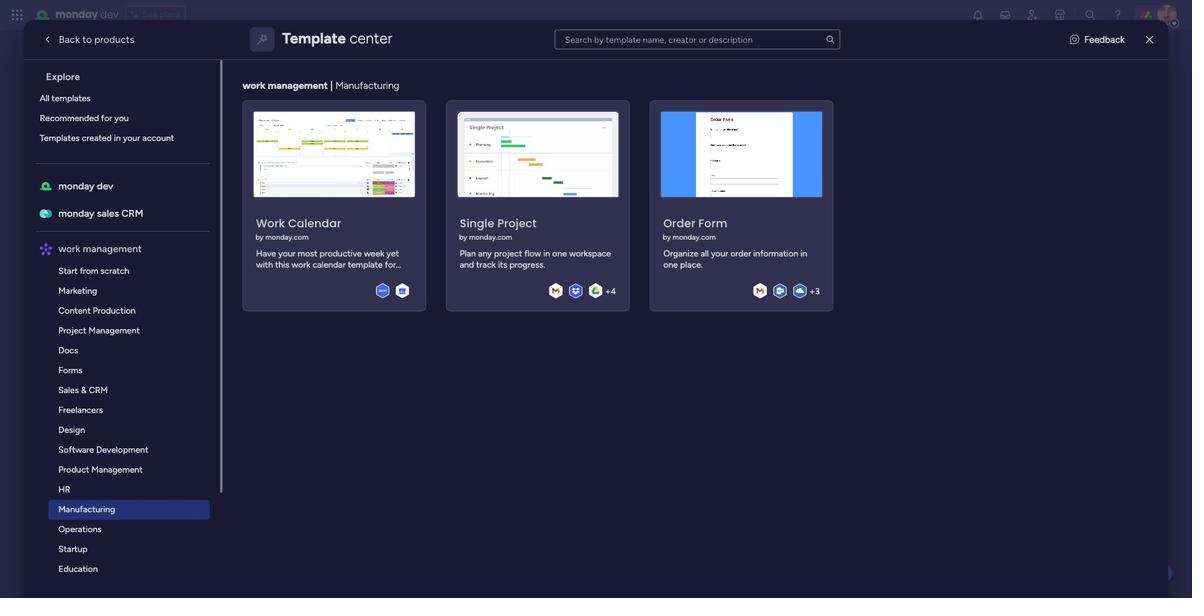 Task type: vqa. For each thing, say whether or not it's contained in the screenshot.
Queue to the bottom
no



Task type: describe. For each thing, give the bounding box(es) containing it.
notifications image
[[972, 9, 985, 21]]

in inside plan any project flow in one workspace and track its progress.
[[544, 248, 550, 259]]

back to products button
[[31, 27, 144, 52]]

+ for project
[[606, 286, 611, 296]]

+ 3
[[810, 286, 820, 296]]

sales
[[59, 385, 79, 395]]

explore heading
[[36, 60, 220, 88]]

forms
[[59, 365, 83, 375]]

start
[[59, 265, 78, 276]]

created
[[82, 132, 112, 143]]

workspace
[[569, 248, 611, 259]]

work
[[256, 215, 285, 231]]

you
[[115, 112, 129, 123]]

management for project management
[[89, 325, 140, 335]]

design
[[59, 424, 85, 435]]

production
[[93, 305, 136, 316]]

v2 user feedback image
[[1071, 32, 1080, 46]]

scratch
[[101, 265, 130, 276]]

marketing
[[59, 285, 98, 296]]

0 vertical spatial monday dev
[[55, 7, 118, 22]]

work for work management | manufacturing
[[243, 79, 266, 91]]

monday for monday sales crm
[[59, 207, 95, 219]]

templates created in your account
[[40, 132, 175, 143]]

monday.com for order
[[673, 233, 716, 241]]

plan
[[460, 248, 476, 259]]

0 vertical spatial monday
[[55, 7, 98, 22]]

1 vertical spatial dev
[[97, 180, 114, 191]]

|
[[330, 79, 333, 91]]

development
[[97, 444, 149, 455]]

select product image
[[11, 9, 24, 21]]

project
[[494, 248, 522, 259]]

work management | manufacturing
[[243, 79, 400, 91]]

calendar
[[288, 215, 341, 231]]

close image
[[1146, 35, 1154, 44]]

form
[[699, 215, 728, 231]]

monday marketplace image
[[1054, 9, 1067, 21]]

single
[[460, 215, 495, 231]]

search everything image
[[1085, 9, 1097, 21]]

order form by monday.com
[[663, 215, 728, 241]]

in inside organize all your order information in one place.
[[801, 248, 808, 259]]

progress.
[[510, 259, 546, 270]]

+ for form
[[810, 286, 816, 296]]

list box containing explore
[[29, 60, 223, 598]]

sales & crm
[[59, 385, 108, 395]]

any
[[478, 248, 492, 259]]

hr
[[59, 484, 71, 494]]

by for order
[[663, 233, 671, 241]]

order
[[664, 215, 696, 231]]

+ 4
[[606, 286, 616, 296]]

operations
[[59, 524, 102, 534]]

monday for monday dev
[[59, 180, 95, 191]]

0 vertical spatial dev
[[100, 7, 118, 22]]

flow
[[525, 248, 541, 259]]

your inside explore element
[[123, 132, 141, 143]]

all
[[40, 93, 50, 103]]

templates
[[40, 132, 80, 143]]

content
[[59, 305, 91, 316]]

project management
[[59, 325, 140, 335]]

back
[[59, 33, 80, 45]]

feedback
[[1085, 34, 1125, 45]]

see
[[143, 9, 157, 20]]

invite members image
[[1027, 9, 1039, 21]]

james peterson image
[[1158, 5, 1178, 25]]

one inside plan any project flow in one workspace and track its progress.
[[553, 248, 567, 259]]

in inside explore element
[[114, 132, 121, 143]]

plans
[[160, 9, 180, 20]]

help
[[1140, 567, 1162, 579]]

explore
[[46, 70, 80, 82]]

monday.com for work
[[266, 233, 309, 241]]

all
[[701, 248, 709, 259]]

management for product management
[[92, 464, 143, 475]]

project inside work management templates element
[[59, 325, 87, 335]]

recommended
[[40, 112, 99, 123]]

from
[[80, 265, 99, 276]]

product
[[59, 464, 90, 475]]



Task type: locate. For each thing, give the bounding box(es) containing it.
0 horizontal spatial work
[[59, 242, 81, 254]]

&
[[81, 385, 87, 395]]

by inside work calendar by monday.com
[[256, 233, 264, 241]]

by for single
[[459, 233, 468, 241]]

management up the "scratch"
[[83, 242, 142, 254]]

0 vertical spatial management
[[268, 79, 328, 91]]

education
[[59, 563, 98, 574]]

templates
[[52, 93, 91, 103]]

0 horizontal spatial +
[[606, 286, 611, 296]]

management left the |
[[268, 79, 328, 91]]

1 vertical spatial crm
[[89, 385, 108, 395]]

feedback link
[[1071, 32, 1125, 46]]

3
[[816, 286, 820, 296]]

content production
[[59, 305, 136, 316]]

place.
[[680, 259, 703, 270]]

your
[[123, 132, 141, 143], [711, 248, 729, 259]]

dev up products
[[100, 7, 118, 22]]

0 vertical spatial manufacturing
[[336, 79, 400, 91]]

plan any project flow in one workspace and track its progress.
[[460, 248, 611, 270]]

monday dev inside list box
[[59, 180, 114, 191]]

1 horizontal spatial in
[[544, 248, 550, 259]]

work for work management
[[59, 242, 81, 254]]

monday sales crm
[[59, 207, 144, 219]]

1 horizontal spatial one
[[664, 259, 678, 270]]

freelancers
[[59, 404, 103, 415]]

2 + from the left
[[810, 286, 816, 296]]

information
[[754, 248, 799, 259]]

management
[[268, 79, 328, 91], [83, 242, 142, 254]]

by down order
[[663, 233, 671, 241]]

management down the "development" on the bottom
[[92, 464, 143, 475]]

crm for monday sales crm
[[122, 207, 144, 219]]

by for work
[[256, 233, 264, 241]]

manufacturing inside work management templates element
[[59, 504, 116, 514]]

1 vertical spatial monday dev
[[59, 180, 114, 191]]

startup
[[59, 544, 88, 554]]

single project by monday.com
[[459, 215, 537, 241]]

2 by from the left
[[459, 233, 468, 241]]

work management
[[59, 242, 142, 254]]

Search by template name, creator or description search field
[[555, 30, 841, 49]]

1 vertical spatial your
[[711, 248, 729, 259]]

your right all
[[711, 248, 729, 259]]

see plans
[[143, 9, 180, 20]]

0 horizontal spatial manufacturing
[[59, 504, 116, 514]]

crm right the &
[[89, 385, 108, 395]]

one right flow
[[553, 248, 567, 259]]

monday.com inside work calendar by monday.com
[[266, 233, 309, 241]]

monday.com inside single project by monday.com
[[469, 233, 512, 241]]

start from scratch
[[59, 265, 130, 276]]

+
[[606, 286, 611, 296], [810, 286, 816, 296]]

template center
[[282, 29, 393, 47]]

crm for sales & crm
[[89, 385, 108, 395]]

3 by from the left
[[663, 233, 671, 241]]

one
[[553, 248, 567, 259], [664, 259, 678, 270]]

0 vertical spatial project
[[498, 215, 537, 231]]

monday.com for single
[[469, 233, 512, 241]]

1 horizontal spatial monday.com
[[469, 233, 512, 241]]

1 vertical spatial one
[[664, 259, 678, 270]]

None search field
[[555, 30, 841, 49]]

work management templates element
[[36, 261, 220, 598]]

in
[[114, 132, 121, 143], [544, 248, 550, 259], [801, 248, 808, 259]]

one down 'organize'
[[664, 259, 678, 270]]

2 vertical spatial monday
[[59, 207, 95, 219]]

software
[[59, 444, 94, 455]]

help image
[[1112, 9, 1124, 21]]

1 vertical spatial manufacturing
[[59, 504, 116, 514]]

1 vertical spatial monday
[[59, 180, 95, 191]]

explore element
[[36, 88, 220, 148]]

0 vertical spatial your
[[123, 132, 141, 143]]

1 horizontal spatial management
[[268, 79, 328, 91]]

management for work management
[[83, 242, 142, 254]]

template
[[282, 29, 346, 47]]

0 horizontal spatial management
[[83, 242, 142, 254]]

work calendar by monday.com
[[256, 215, 341, 241]]

crm
[[122, 207, 144, 219], [89, 385, 108, 395]]

by inside single project by monday.com
[[459, 233, 468, 241]]

organize
[[664, 248, 699, 259]]

project down content at the left bottom of page
[[59, 325, 87, 335]]

1 horizontal spatial work
[[243, 79, 266, 91]]

2 monday.com from the left
[[469, 233, 512, 241]]

crm inside work management templates element
[[89, 385, 108, 395]]

0 horizontal spatial monday.com
[[266, 233, 309, 241]]

1 horizontal spatial +
[[810, 286, 816, 296]]

2 horizontal spatial monday.com
[[673, 233, 716, 241]]

project up project
[[498, 215, 537, 231]]

by up plan
[[459, 233, 468, 241]]

for
[[101, 112, 113, 123]]

project inside single project by monday.com
[[498, 215, 537, 231]]

2 horizontal spatial in
[[801, 248, 808, 259]]

center
[[350, 29, 393, 47]]

order
[[731, 248, 752, 259]]

1 horizontal spatial your
[[711, 248, 729, 259]]

list box
[[29, 60, 223, 598]]

monday dev up "to"
[[55, 7, 118, 22]]

0 vertical spatial work
[[243, 79, 266, 91]]

recommended for you
[[40, 112, 129, 123]]

by inside order form by monday.com
[[663, 233, 671, 241]]

crm right the sales
[[122, 207, 144, 219]]

1 vertical spatial management
[[92, 464, 143, 475]]

organize all your order information in one place.
[[664, 248, 808, 270]]

project
[[498, 215, 537, 231], [59, 325, 87, 335]]

0 vertical spatial management
[[89, 325, 140, 335]]

in down you
[[114, 132, 121, 143]]

monday.com up any
[[469, 233, 512, 241]]

track
[[476, 259, 496, 270]]

help button
[[1129, 563, 1173, 583]]

0 horizontal spatial your
[[123, 132, 141, 143]]

1 vertical spatial project
[[59, 325, 87, 335]]

account
[[143, 132, 175, 143]]

0 horizontal spatial by
[[256, 233, 264, 241]]

search image
[[826, 34, 836, 44]]

0 horizontal spatial in
[[114, 132, 121, 143]]

0 vertical spatial crm
[[122, 207, 144, 219]]

its
[[498, 259, 508, 270]]

1 by from the left
[[256, 233, 264, 241]]

update feed image
[[1000, 9, 1012, 21]]

management down "production"
[[89, 325, 140, 335]]

one inside organize all your order information in one place.
[[664, 259, 678, 270]]

products
[[94, 33, 135, 45]]

2 horizontal spatial by
[[663, 233, 671, 241]]

1 monday.com from the left
[[266, 233, 309, 241]]

see plans button
[[126, 6, 186, 24]]

monday.com down work
[[266, 233, 309, 241]]

1 + from the left
[[606, 286, 611, 296]]

to
[[82, 33, 92, 45]]

dev
[[100, 7, 118, 22], [97, 180, 114, 191]]

sales
[[97, 207, 119, 219]]

software development
[[59, 444, 149, 455]]

1 vertical spatial management
[[83, 242, 142, 254]]

1 horizontal spatial by
[[459, 233, 468, 241]]

monday.com inside order form by monday.com
[[673, 233, 716, 241]]

1 horizontal spatial manufacturing
[[336, 79, 400, 91]]

work
[[243, 79, 266, 91], [59, 242, 81, 254]]

monday dev
[[55, 7, 118, 22], [59, 180, 114, 191]]

by down work
[[256, 233, 264, 241]]

monday up monday sales crm at left
[[59, 180, 95, 191]]

1 horizontal spatial crm
[[122, 207, 144, 219]]

0 horizontal spatial project
[[59, 325, 87, 335]]

back to products
[[59, 33, 135, 45]]

product management
[[59, 464, 143, 475]]

management
[[89, 325, 140, 335], [92, 464, 143, 475]]

manufacturing up operations
[[59, 504, 116, 514]]

monday
[[55, 7, 98, 22], [59, 180, 95, 191], [59, 207, 95, 219]]

by
[[256, 233, 264, 241], [459, 233, 468, 241], [663, 233, 671, 241]]

and
[[460, 259, 474, 270]]

monday dev up monday sales crm at left
[[59, 180, 114, 191]]

monday.com
[[266, 233, 309, 241], [469, 233, 512, 241], [673, 233, 716, 241]]

in right information
[[801, 248, 808, 259]]

monday up back
[[55, 7, 98, 22]]

manufacturing
[[336, 79, 400, 91], [59, 504, 116, 514]]

management for work management | manufacturing
[[268, 79, 328, 91]]

your down you
[[123, 132, 141, 143]]

your inside organize all your order information in one place.
[[711, 248, 729, 259]]

in right flow
[[544, 248, 550, 259]]

all templates
[[40, 93, 91, 103]]

0 horizontal spatial one
[[553, 248, 567, 259]]

0 vertical spatial one
[[553, 248, 567, 259]]

1 vertical spatial work
[[59, 242, 81, 254]]

docs
[[59, 345, 78, 355]]

4
[[611, 286, 616, 296]]

manufacturing right the |
[[336, 79, 400, 91]]

dev up the sales
[[97, 180, 114, 191]]

monday left the sales
[[59, 207, 95, 219]]

1 horizontal spatial project
[[498, 215, 537, 231]]

3 monday.com from the left
[[673, 233, 716, 241]]

monday.com up all
[[673, 233, 716, 241]]

0 horizontal spatial crm
[[89, 385, 108, 395]]



